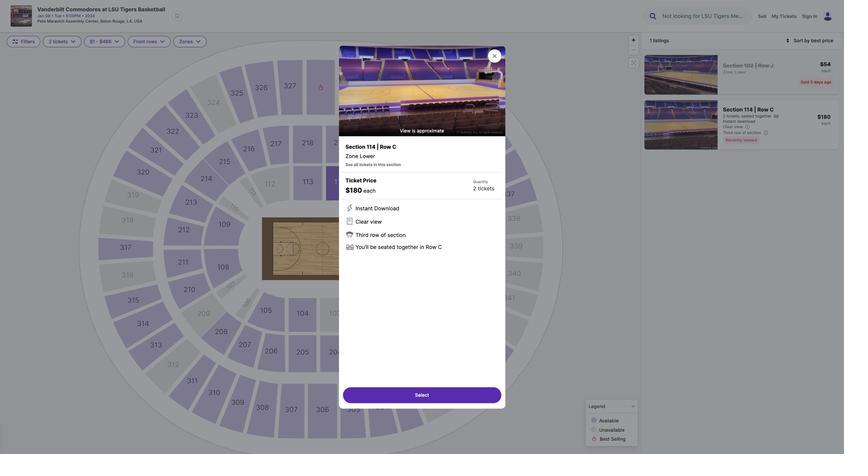 Task type: locate. For each thing, give the bounding box(es) containing it.
$1 - $486 button
[[84, 36, 125, 47]]

• down commodores
[[82, 13, 84, 18]]

sign
[[803, 13, 813, 19]]

•
[[51, 13, 54, 18], [63, 13, 65, 18], [82, 13, 84, 18]]

vanderbilt commodores at lsu tigers basketball jan 09 • tue • 8:00pm • 2024 pete maravich assembly center , baton rouge, la, usa
[[37, 6, 165, 24]]

• right tue
[[63, 13, 65, 18]]

1 vertical spatial each
[[364, 188, 376, 194]]

clear
[[724, 124, 734, 129], [356, 219, 369, 225]]

unavailable
[[600, 427, 625, 433]]

2 horizontal spatial 2
[[724, 114, 726, 119]]

0 horizontal spatial each
[[364, 188, 376, 194]]

1 horizontal spatial |
[[755, 106, 757, 113]]

2 inside button
[[49, 39, 52, 44]]

09
[[45, 13, 50, 18]]

zone
[[346, 153, 359, 160]]

section up instant download
[[724, 106, 744, 113]]

2 vertical spatial c
[[438, 244, 442, 251]]

0 vertical spatial in
[[374, 162, 377, 167]]

in inside section 114 | row c zone lower see all tickets in this section
[[374, 162, 377, 167]]

2 horizontal spatial •
[[82, 13, 84, 18]]

1 vertical spatial third row of section
[[356, 232, 406, 239]]

recently
[[726, 138, 743, 143]]

all
[[354, 162, 359, 167]]

zones button
[[174, 36, 207, 47]]

row
[[758, 106, 769, 113], [380, 144, 391, 150], [426, 244, 437, 251]]

1 horizontal spatial ,
[[740, 114, 741, 119]]

0 horizontal spatial view
[[371, 219, 382, 225]]

section 114 | row c zone lower see all tickets in this section
[[346, 144, 401, 167]]

1 vertical spatial instant
[[356, 205, 373, 212]]

1 vertical spatial |
[[377, 144, 379, 150]]

at
[[102, 6, 107, 13]]

of up you'll be seated together in row c
[[381, 232, 386, 239]]

114 inside section 114 | row c zone lower see all tickets in this section
[[367, 144, 376, 150]]

1 vertical spatial in
[[420, 244, 425, 251]]

0 horizontal spatial ,
[[98, 19, 99, 24]]

row inside section 114 | row c zone lower see all tickets in this section
[[380, 144, 391, 150]]

| up 2 tickets , seated together
[[755, 106, 757, 113]]

1 horizontal spatial $180
[[818, 114, 832, 120]]

1 horizontal spatial third
[[724, 130, 734, 135]]

1 horizontal spatial 2
[[474, 185, 477, 192]]

recently viewed
[[726, 138, 758, 143]]

114 up lower
[[367, 144, 376, 150]]

, up instant download
[[740, 114, 741, 119]]

0 horizontal spatial |
[[377, 144, 379, 150]]

price
[[823, 38, 834, 43]]

ticket price $180 each
[[346, 177, 377, 195]]

you'll be seated together in row c
[[356, 244, 442, 251]]

1 • from the left
[[51, 13, 54, 18]]

0 vertical spatial third row of section
[[724, 130, 762, 135]]

,
[[98, 19, 99, 24], [740, 114, 741, 119]]

2 up instant download
[[724, 114, 726, 119]]

c
[[771, 106, 775, 113], [393, 144, 397, 150], [438, 244, 442, 251]]

0 horizontal spatial $180
[[346, 187, 362, 195]]

0 vertical spatial |
[[755, 106, 757, 113]]

0 horizontal spatial row
[[370, 232, 380, 239]]

1 vertical spatial of
[[381, 232, 386, 239]]

each
[[822, 121, 832, 126], [364, 188, 376, 194]]

1 vertical spatial section
[[387, 162, 401, 167]]

1 horizontal spatial row
[[426, 244, 437, 251]]

0 vertical spatial each
[[822, 121, 832, 126]]

0 horizontal spatial in
[[374, 162, 377, 167]]

0 horizontal spatial seated
[[378, 244, 396, 251]]

section up you'll be seated together in row c
[[388, 232, 406, 239]]

2024
[[85, 13, 95, 18]]

2 tickets , seated together
[[724, 114, 772, 119]]

you'll
[[356, 244, 369, 251]]

section
[[724, 106, 744, 113], [346, 144, 366, 150]]

1 horizontal spatial view
[[735, 124, 744, 129]]

0 vertical spatial section
[[724, 106, 744, 113]]

| inside section 114 | row c zone lower see all tickets in this section
[[377, 144, 379, 150]]

instant for instant download
[[356, 205, 373, 212]]

1 vertical spatial seated
[[378, 244, 396, 251]]

0 vertical spatial ,
[[98, 19, 99, 24]]

$180
[[818, 114, 832, 120], [346, 187, 362, 195]]

, inside vanderbilt commodores at lsu tigers basketball jan 09 • tue • 8:00pm • 2024 pete maravich assembly center , baton rouge, la, usa
[[98, 19, 99, 24]]

0 vertical spatial view
[[735, 124, 744, 129]]

section up viewed
[[748, 130, 762, 135]]

third row of section up recently viewed
[[724, 130, 762, 135]]

1 horizontal spatial instant
[[724, 119, 737, 124]]

third
[[724, 130, 734, 135], [356, 232, 369, 239]]

0 horizontal spatial together
[[397, 244, 419, 251]]

0 vertical spatial 2
[[49, 39, 52, 44]]

2 down quantity
[[474, 185, 477, 192]]

2 horizontal spatial row
[[758, 106, 769, 113]]

in
[[374, 162, 377, 167], [420, 244, 425, 251]]

2 vertical spatial 2
[[474, 185, 477, 192]]

0 horizontal spatial section
[[346, 144, 366, 150]]

row for section 114 | row c
[[758, 106, 769, 113]]

ticket
[[346, 177, 362, 184]]

row
[[735, 130, 742, 135], [370, 232, 380, 239]]

|
[[755, 106, 757, 113], [377, 144, 379, 150]]

Not looking for LSU Tigers Men's Basketball? search field
[[658, 8, 752, 24]]

lower
[[360, 153, 375, 160]]

0 horizontal spatial clear
[[356, 219, 369, 225]]

1 horizontal spatial together
[[756, 114, 772, 119]]

1 vertical spatial clear view
[[356, 219, 382, 225]]

114
[[745, 106, 754, 113], [367, 144, 376, 150]]

my tickets link
[[772, 13, 797, 19]]

tickets down lower
[[360, 162, 373, 167]]

1 vertical spatial c
[[393, 144, 397, 150]]

1 horizontal spatial row
[[735, 130, 742, 135]]

vanderbilt
[[37, 6, 64, 13]]

0 vertical spatial seated
[[742, 114, 755, 119]]

0 vertical spatial c
[[771, 106, 775, 113]]

3 • from the left
[[82, 13, 84, 18]]

2 horizontal spatial c
[[771, 106, 775, 113]]

1 horizontal spatial clear view
[[724, 124, 744, 129]]

instant for instant download
[[724, 119, 737, 124]]

0 vertical spatial row
[[735, 130, 742, 135]]

section 114 | row c
[[724, 106, 775, 113]]

tickets down quantity
[[478, 185, 495, 192]]

0 horizontal spatial row
[[380, 144, 391, 150]]

0 horizontal spatial third
[[356, 232, 369, 239]]

-
[[96, 39, 98, 44]]

114 up 2 tickets , seated together
[[745, 106, 754, 113]]

best
[[600, 436, 610, 442]]

0 horizontal spatial instant
[[356, 205, 373, 212]]

1 vertical spatial row
[[380, 144, 391, 150]]

third up recently
[[724, 130, 734, 135]]

third up you'll
[[356, 232, 369, 239]]

section
[[748, 130, 762, 135], [387, 162, 401, 167], [388, 232, 406, 239]]

0 vertical spatial 114
[[745, 106, 754, 113]]

1 horizontal spatial •
[[63, 13, 65, 18]]

1 vertical spatial $180
[[346, 187, 362, 195]]

1 horizontal spatial each
[[822, 121, 832, 126]]

0 horizontal spatial c
[[393, 144, 397, 150]]

seated right be
[[378, 244, 396, 251]]

available
[[600, 418, 619, 424]]

view from seat image
[[339, 45, 506, 136], [645, 100, 718, 150]]

2 tickets
[[49, 39, 68, 44]]

row up be
[[370, 232, 380, 239]]

basketball
[[138, 6, 165, 13]]

maravich
[[47, 19, 65, 24]]

0 vertical spatial together
[[756, 114, 772, 119]]

1 horizontal spatial section
[[724, 106, 744, 113]]

front
[[134, 39, 145, 44]]

0 horizontal spatial clear view
[[356, 219, 382, 225]]

third row of section up be
[[356, 232, 406, 239]]

0 horizontal spatial third row of section
[[356, 232, 406, 239]]

tickets
[[53, 39, 68, 44], [727, 114, 740, 119], [360, 162, 373, 167], [478, 185, 495, 192]]

0 vertical spatial $180
[[818, 114, 832, 120]]

0 horizontal spatial 2
[[49, 39, 52, 44]]

1 horizontal spatial in
[[420, 244, 425, 251]]

rows
[[147, 39, 157, 44]]

0 horizontal spatial •
[[51, 13, 54, 18]]

selling
[[612, 436, 626, 442]]

0 vertical spatial of
[[743, 130, 747, 135]]

0 horizontal spatial 114
[[367, 144, 376, 150]]

sign in link
[[803, 13, 818, 19]]

tickets inside section 114 | row c zone lower see all tickets in this section
[[360, 162, 373, 167]]

1 vertical spatial 2
[[724, 114, 726, 119]]

0 horizontal spatial of
[[381, 232, 386, 239]]

my tickets
[[772, 13, 797, 19]]

2
[[49, 39, 52, 44], [724, 114, 726, 119], [474, 185, 477, 192]]

1 vertical spatial section
[[346, 144, 366, 150]]

| up this
[[377, 144, 379, 150]]

1 listings
[[650, 38, 670, 43]]

1 horizontal spatial clear
[[724, 124, 734, 129]]

together
[[756, 114, 772, 119], [397, 244, 419, 251]]

front rows button
[[128, 36, 171, 47]]

• right 09
[[51, 13, 54, 18]]

be
[[370, 244, 377, 251]]

section inside section 114 | row c zone lower see all tickets in this section
[[346, 144, 366, 150]]

row up recently
[[735, 130, 742, 135]]

instant
[[724, 119, 737, 124], [356, 205, 373, 212]]

seated
[[742, 114, 755, 119], [378, 244, 396, 251]]

download
[[738, 119, 756, 124]]

2 inside quantity 2 tickets
[[474, 185, 477, 192]]

$486
[[100, 39, 112, 44]]

is
[[412, 128, 416, 134]]

1 horizontal spatial 114
[[745, 106, 754, 113]]

2 down 'maravich'
[[49, 39, 52, 44]]

c inside section 114 | row c zone lower see all tickets in this section
[[393, 144, 397, 150]]

tickets down 'maravich'
[[53, 39, 68, 44]]

tickets inside quantity 2 tickets
[[478, 185, 495, 192]]

see all tickets in this section button
[[346, 162, 401, 168]]

c for section 114 | row c zone lower see all tickets in this section
[[393, 144, 397, 150]]

seated up download
[[742, 114, 755, 119]]

1 vertical spatial 114
[[367, 144, 376, 150]]

, left baton
[[98, 19, 99, 24]]

2 tickets button
[[43, 36, 81, 47]]

0 vertical spatial instant
[[724, 119, 737, 124]]

section up zone
[[346, 144, 366, 150]]

section right this
[[387, 162, 401, 167]]

legend button
[[586, 400, 638, 413]]

clear view
[[724, 124, 744, 129], [356, 219, 382, 225]]

0 vertical spatial row
[[758, 106, 769, 113]]

0 vertical spatial clear view
[[724, 124, 744, 129]]

2 vertical spatial row
[[426, 244, 437, 251]]

of up recently viewed
[[743, 130, 747, 135]]

1 horizontal spatial third row of section
[[724, 130, 762, 135]]



Task type: vqa. For each thing, say whether or not it's contained in the screenshot.
bottommost $180
yes



Task type: describe. For each thing, give the bounding box(es) containing it.
map region
[[0, 32, 642, 454]]

price
[[363, 177, 377, 184]]

c for section 114 | row c
[[771, 106, 775, 113]]

sort by best price
[[794, 38, 834, 43]]

row for section 114 | row c zone lower see all tickets in this section
[[380, 144, 391, 150]]

select link
[[343, 388, 502, 403]]

la,
[[127, 19, 133, 24]]

rouge,
[[113, 19, 126, 24]]

0 vertical spatial clear
[[724, 124, 734, 129]]

sell
[[759, 13, 767, 19]]

1 horizontal spatial c
[[438, 244, 442, 251]]

114 for section 114 | row c zone lower see all tickets in this section
[[367, 144, 376, 150]]

see
[[346, 162, 353, 167]]

jan
[[37, 13, 44, 18]]

usa
[[134, 19, 142, 24]]

center
[[85, 19, 98, 24]]

each inside ticket price $180 each
[[364, 188, 376, 194]]

quantity 2 tickets
[[474, 179, 495, 192]]

viewed
[[744, 138, 758, 143]]

filters button
[[7, 36, 40, 47]]

1 vertical spatial row
[[370, 232, 380, 239]]

2 for 2 tickets
[[49, 39, 52, 44]]

tickets
[[781, 13, 797, 19]]

1 vertical spatial ,
[[740, 114, 741, 119]]

1 vertical spatial together
[[397, 244, 419, 251]]

$180 inside ticket price $180 each
[[346, 187, 362, 195]]

tickets up instant download
[[727, 114, 740, 119]]

assembly
[[66, 19, 84, 24]]

0 vertical spatial third
[[724, 130, 734, 135]]

2 • from the left
[[63, 13, 65, 18]]

view is approximate
[[400, 128, 445, 134]]

1 vertical spatial third
[[356, 232, 369, 239]]

baton
[[100, 19, 111, 24]]

select button
[[343, 388, 502, 403]]

| for section 114 | row c
[[755, 106, 757, 113]]

$1 - $486
[[90, 39, 112, 44]]

| for section 114 | row c zone lower see all tickets in this section
[[377, 144, 379, 150]]

by
[[805, 38, 811, 43]]

114 for section 114 | row c
[[745, 106, 754, 113]]

tigers
[[120, 6, 137, 13]]

2 vertical spatial section
[[388, 232, 406, 239]]

section for section 114 | row c
[[724, 106, 744, 113]]

sort
[[794, 38, 804, 43]]

1
[[650, 38, 653, 43]]

instant download
[[356, 205, 400, 212]]

1 horizontal spatial seated
[[742, 114, 755, 119]]

quantity
[[474, 179, 489, 184]]

approximate
[[417, 128, 445, 134]]

section inside section 114 | row c zone lower see all tickets in this section
[[387, 162, 401, 167]]

1 vertical spatial view
[[371, 219, 382, 225]]

sell link
[[759, 13, 767, 19]]

tue
[[55, 13, 62, 18]]

download
[[375, 205, 400, 212]]

zoom in image
[[629, 35, 639, 45]]

commodores
[[66, 6, 101, 13]]

each inside $180 each
[[822, 121, 832, 126]]

best
[[812, 38, 822, 43]]

best selling
[[600, 436, 626, 442]]

my
[[772, 13, 779, 19]]

tickets inside 2 tickets button
[[53, 39, 68, 44]]

1 horizontal spatial of
[[743, 130, 747, 135]]

$1
[[90, 39, 95, 44]]

1 horizontal spatial view from seat image
[[645, 100, 718, 150]]

zones
[[179, 39, 193, 44]]

$180 each
[[818, 114, 832, 126]]

sign in
[[803, 13, 818, 19]]

section for section 114 | row c zone lower see all tickets in this section
[[346, 144, 366, 150]]

lsu
[[108, 6, 119, 13]]

this
[[378, 162, 386, 167]]

0 vertical spatial section
[[748, 130, 762, 135]]

1 vertical spatial clear
[[356, 219, 369, 225]]

in
[[814, 13, 818, 19]]

filters
[[21, 39, 35, 44]]

2 for 2 tickets , seated together
[[724, 114, 726, 119]]

legend
[[589, 404, 606, 409]]

front rows
[[134, 39, 157, 44]]

pete
[[37, 19, 46, 24]]

pete maravich assembly center link
[[37, 19, 98, 24]]

instant download
[[724, 119, 756, 124]]

select
[[415, 393, 429, 398]]

vanderbilt commodores at lsu tigers basketball link
[[37, 5, 165, 13]]

lsu tigers men's basketball tickets image
[[11, 5, 32, 27]]

view
[[400, 128, 411, 134]]

8:00pm
[[66, 13, 81, 18]]

listings
[[654, 38, 670, 43]]

0 horizontal spatial view from seat image
[[339, 45, 506, 136]]



